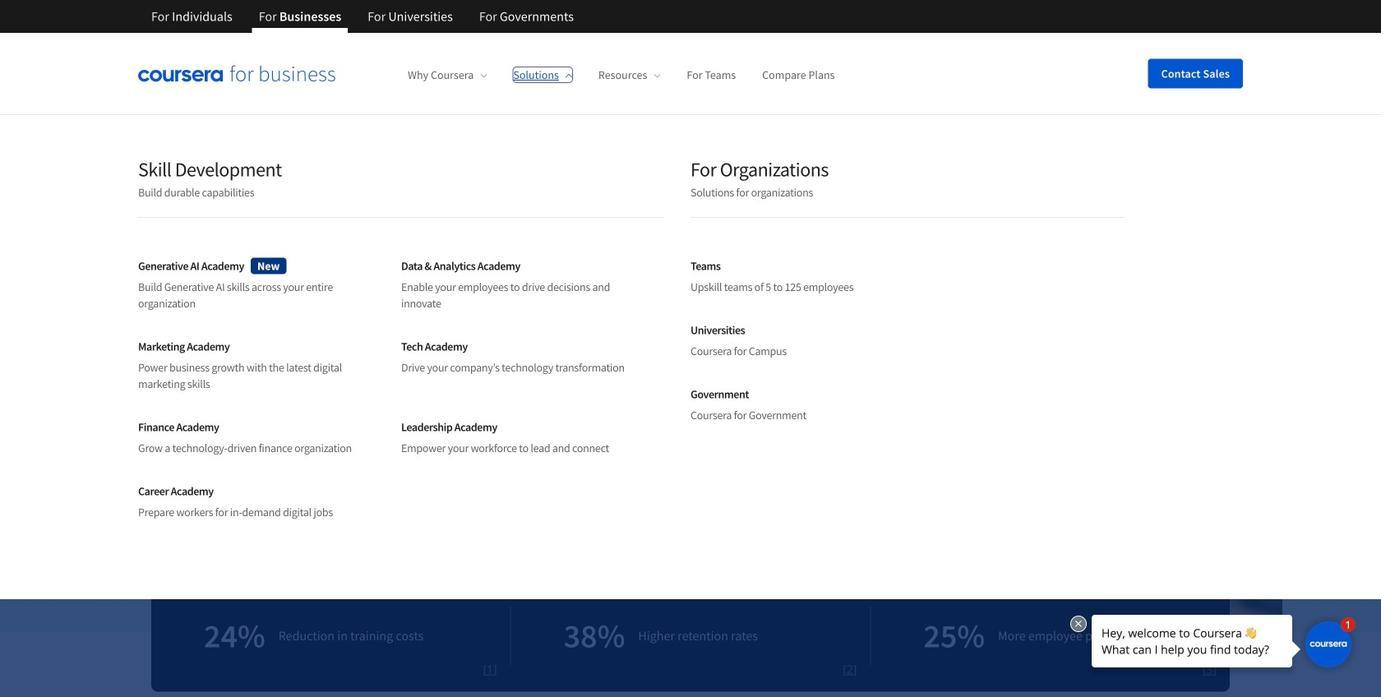 Task type: locate. For each thing, give the bounding box(es) containing it.
banner navigation
[[138, 0, 587, 33]]



Task type: vqa. For each thing, say whether or not it's contained in the screenshot.
Banner Navigation
yes



Task type: describe. For each thing, give the bounding box(es) containing it.
coursera for business image
[[138, 65, 336, 82]]



